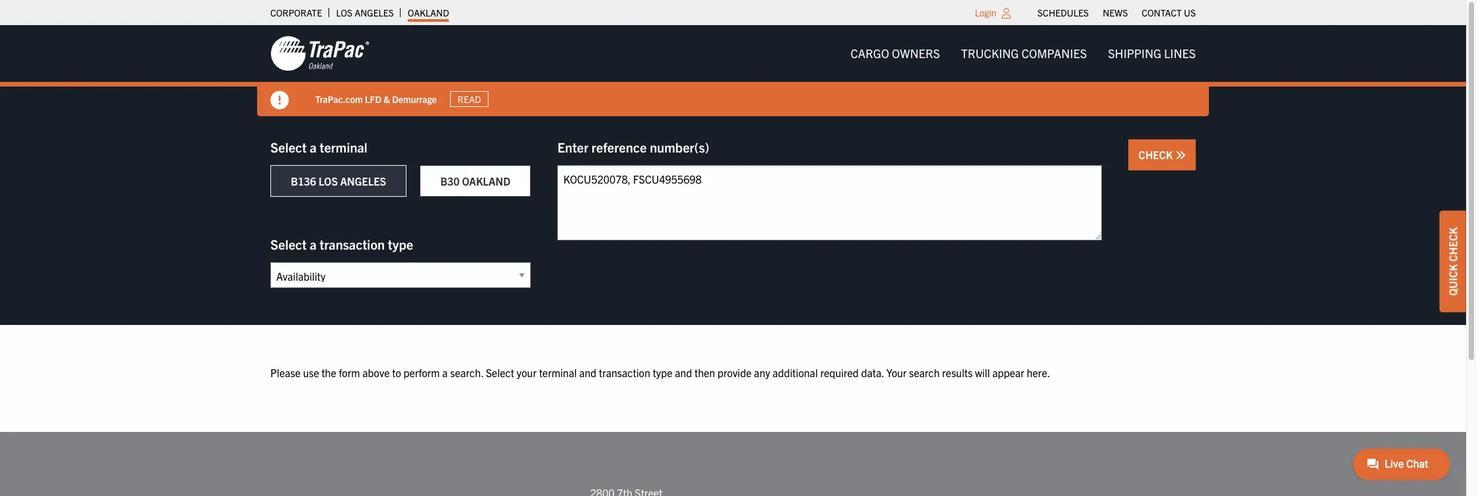 Task type: vqa. For each thing, say whether or not it's contained in the screenshot.
Customer Service: 877-387-2722
no



Task type: describe. For each thing, give the bounding box(es) containing it.
trucking companies
[[961, 46, 1087, 61]]

enter
[[557, 139, 588, 155]]

0 vertical spatial terminal
[[320, 139, 367, 155]]

results
[[942, 366, 973, 379]]

reference
[[592, 139, 647, 155]]

1 vertical spatial type
[[653, 366, 672, 379]]

0 vertical spatial transaction
[[320, 236, 385, 253]]

then
[[695, 366, 715, 379]]

check inside button
[[1139, 148, 1175, 161]]

oakland link
[[408, 3, 449, 22]]

check button
[[1129, 139, 1196, 171]]

1 vertical spatial check
[[1446, 227, 1460, 262]]

b30
[[440, 175, 460, 188]]

shipping
[[1108, 46, 1161, 61]]

a for terminal
[[310, 139, 317, 155]]

contact us
[[1142, 7, 1196, 19]]

schedules link
[[1038, 3, 1089, 22]]

the
[[322, 366, 336, 379]]

corporate link
[[270, 3, 322, 22]]

b136 los angeles
[[291, 175, 386, 188]]

contact
[[1142, 7, 1182, 19]]

&
[[384, 93, 390, 105]]

above
[[362, 366, 390, 379]]

data.
[[861, 366, 884, 379]]

not
[[370, 93, 385, 105]]

import
[[341, 93, 368, 105]]

contact us link
[[1142, 3, 1196, 22]]

read for oak - import not accessible meaning
[[489, 93, 512, 105]]

perform
[[404, 366, 440, 379]]

cargo owners link
[[840, 40, 951, 67]]

owners
[[892, 46, 940, 61]]

cargo owners
[[850, 46, 940, 61]]

provide
[[718, 366, 752, 379]]

quick check link
[[1440, 211, 1466, 312]]

select for select a terminal
[[270, 139, 307, 155]]

read link for oak - import not accessible meaning
[[481, 91, 520, 107]]

los inside 'link'
[[336, 7, 352, 19]]

lines
[[1164, 46, 1196, 61]]

lfd
[[365, 93, 382, 105]]

quick
[[1446, 264, 1460, 296]]

a for transaction
[[310, 236, 317, 253]]

Enter reference number(s) text field
[[557, 165, 1102, 241]]

cargo
[[850, 46, 889, 61]]

login link
[[975, 7, 997, 19]]

select a terminal
[[270, 139, 367, 155]]

2 and from the left
[[675, 366, 692, 379]]

news link
[[1103, 3, 1128, 22]]

login
[[975, 7, 997, 19]]



Task type: locate. For each thing, give the bounding box(es) containing it.
search
[[909, 366, 940, 379]]

menu bar inside "banner"
[[840, 40, 1206, 67]]

1 vertical spatial transaction
[[599, 366, 650, 379]]

banner
[[0, 25, 1476, 116]]

any
[[754, 366, 770, 379]]

news
[[1103, 7, 1128, 19]]

a left the search.
[[442, 366, 448, 379]]

a up the b136
[[310, 139, 317, 155]]

menu bar
[[1031, 3, 1203, 22], [840, 40, 1206, 67]]

corporate
[[270, 7, 322, 19]]

0 vertical spatial angeles
[[355, 7, 394, 19]]

oakland right b30
[[462, 175, 510, 188]]

1 horizontal spatial check
[[1446, 227, 1460, 262]]

0 vertical spatial menu bar
[[1031, 3, 1203, 22]]

los up oakland image
[[336, 7, 352, 19]]

1 vertical spatial oakland
[[462, 175, 510, 188]]

read
[[458, 93, 481, 105], [489, 93, 512, 105]]

will
[[975, 366, 990, 379]]

and
[[579, 366, 596, 379], [675, 366, 692, 379]]

select down the b136
[[270, 236, 307, 253]]

type
[[388, 236, 413, 253], [653, 366, 672, 379]]

2 vertical spatial select
[[486, 366, 514, 379]]

0 horizontal spatial solid image
[[270, 91, 289, 110]]

terminal right the your
[[539, 366, 577, 379]]

enter reference number(s)
[[557, 139, 709, 155]]

a
[[310, 139, 317, 155], [310, 236, 317, 253], [442, 366, 448, 379]]

footer
[[0, 432, 1466, 496]]

us
[[1184, 7, 1196, 19]]

1 horizontal spatial terminal
[[539, 366, 577, 379]]

1 horizontal spatial transaction
[[599, 366, 650, 379]]

schedules
[[1038, 7, 1089, 19]]

1 vertical spatial solid image
[[1175, 150, 1186, 161]]

oak
[[315, 93, 334, 105]]

1 horizontal spatial and
[[675, 366, 692, 379]]

oakland image
[[270, 35, 370, 72]]

los
[[336, 7, 352, 19], [319, 175, 338, 188]]

2 read from the left
[[489, 93, 512, 105]]

oakland
[[408, 7, 449, 19], [462, 175, 510, 188]]

select
[[270, 139, 307, 155], [270, 236, 307, 253], [486, 366, 514, 379]]

0 vertical spatial type
[[388, 236, 413, 253]]

0 horizontal spatial oakland
[[408, 7, 449, 19]]

select up the b136
[[270, 139, 307, 155]]

read right demurrage on the left top of page
[[458, 93, 481, 105]]

0 vertical spatial los
[[336, 7, 352, 19]]

1 vertical spatial los
[[319, 175, 338, 188]]

los right the b136
[[319, 175, 338, 188]]

menu bar containing cargo owners
[[840, 40, 1206, 67]]

banner containing cargo owners
[[0, 25, 1476, 116]]

use
[[303, 366, 319, 379]]

and right the your
[[579, 366, 596, 379]]

b136
[[291, 175, 316, 188]]

accessible
[[387, 93, 431, 105]]

los angeles
[[336, 7, 394, 19]]

menu bar down light image
[[840, 40, 1206, 67]]

form
[[339, 366, 360, 379]]

number(s)
[[650, 139, 709, 155]]

trucking companies link
[[951, 40, 1097, 67]]

1 horizontal spatial solid image
[[1175, 150, 1186, 161]]

0 vertical spatial a
[[310, 139, 317, 155]]

1 horizontal spatial oakland
[[462, 175, 510, 188]]

0 vertical spatial select
[[270, 139, 307, 155]]

1 horizontal spatial read
[[489, 93, 512, 105]]

trapac.com lfd & demurrage
[[315, 93, 437, 105]]

read link right meaning
[[481, 91, 520, 107]]

menu bar containing schedules
[[1031, 3, 1203, 22]]

additional
[[773, 366, 818, 379]]

check
[[1139, 148, 1175, 161], [1446, 227, 1460, 262]]

1 and from the left
[[579, 366, 596, 379]]

0 vertical spatial oakland
[[408, 7, 449, 19]]

your
[[517, 366, 537, 379]]

0 horizontal spatial type
[[388, 236, 413, 253]]

los angeles link
[[336, 3, 394, 22]]

terminal up b136 los angeles
[[320, 139, 367, 155]]

solid image inside check button
[[1175, 150, 1186, 161]]

1 vertical spatial angeles
[[340, 175, 386, 188]]

read link
[[450, 91, 489, 107], [481, 91, 520, 107]]

a down the b136
[[310, 236, 317, 253]]

0 vertical spatial solid image
[[270, 91, 289, 110]]

1 vertical spatial select
[[270, 236, 307, 253]]

your
[[886, 366, 907, 379]]

0 horizontal spatial check
[[1139, 148, 1175, 161]]

0 horizontal spatial terminal
[[320, 139, 367, 155]]

read right meaning
[[489, 93, 512, 105]]

2 read link from the left
[[481, 91, 520, 107]]

b30 oakland
[[440, 175, 510, 188]]

1 vertical spatial menu bar
[[840, 40, 1206, 67]]

0 horizontal spatial transaction
[[320, 236, 385, 253]]

angeles inside 'link'
[[355, 7, 394, 19]]

meaning
[[433, 93, 468, 105]]

shipping lines link
[[1097, 40, 1206, 67]]

to
[[392, 366, 401, 379]]

quick check
[[1446, 227, 1460, 296]]

terminal
[[320, 139, 367, 155], [539, 366, 577, 379]]

shipping lines
[[1108, 46, 1196, 61]]

trucking
[[961, 46, 1019, 61]]

0 horizontal spatial and
[[579, 366, 596, 379]]

here.
[[1027, 366, 1050, 379]]

companies
[[1022, 46, 1087, 61]]

menu bar up shipping
[[1031, 3, 1203, 22]]

1 read link from the left
[[450, 91, 489, 107]]

1 read from the left
[[458, 93, 481, 105]]

please
[[270, 366, 301, 379]]

2 vertical spatial a
[[442, 366, 448, 379]]

select left the your
[[486, 366, 514, 379]]

angeles left oakland link
[[355, 7, 394, 19]]

appear
[[992, 366, 1024, 379]]

1 vertical spatial terminal
[[539, 366, 577, 379]]

0 vertical spatial check
[[1139, 148, 1175, 161]]

select a transaction type
[[270, 236, 413, 253]]

0 horizontal spatial read
[[458, 93, 481, 105]]

read link for trapac.com lfd & demurrage
[[450, 91, 489, 107]]

required
[[820, 366, 859, 379]]

1 vertical spatial a
[[310, 236, 317, 253]]

light image
[[1002, 8, 1011, 19]]

trapac.com
[[315, 93, 363, 105]]

oak - import not accessible meaning
[[315, 93, 468, 105]]

-
[[336, 93, 339, 105]]

angeles down select a terminal
[[340, 175, 386, 188]]

read link right demurrage on the left top of page
[[450, 91, 489, 107]]

search.
[[450, 366, 483, 379]]

transaction
[[320, 236, 385, 253], [599, 366, 650, 379]]

select for select a transaction type
[[270, 236, 307, 253]]

and left then
[[675, 366, 692, 379]]

demurrage
[[392, 93, 437, 105]]

angeles
[[355, 7, 394, 19], [340, 175, 386, 188]]

solid image
[[270, 91, 289, 110], [1175, 150, 1186, 161]]

read for trapac.com lfd & demurrage
[[458, 93, 481, 105]]

oakland right los angeles 'link' at top
[[408, 7, 449, 19]]

1 horizontal spatial type
[[653, 366, 672, 379]]

please use the form above to perform a search. select your terminal and transaction type and then provide any additional required data. your search results will appear here.
[[270, 366, 1050, 379]]



